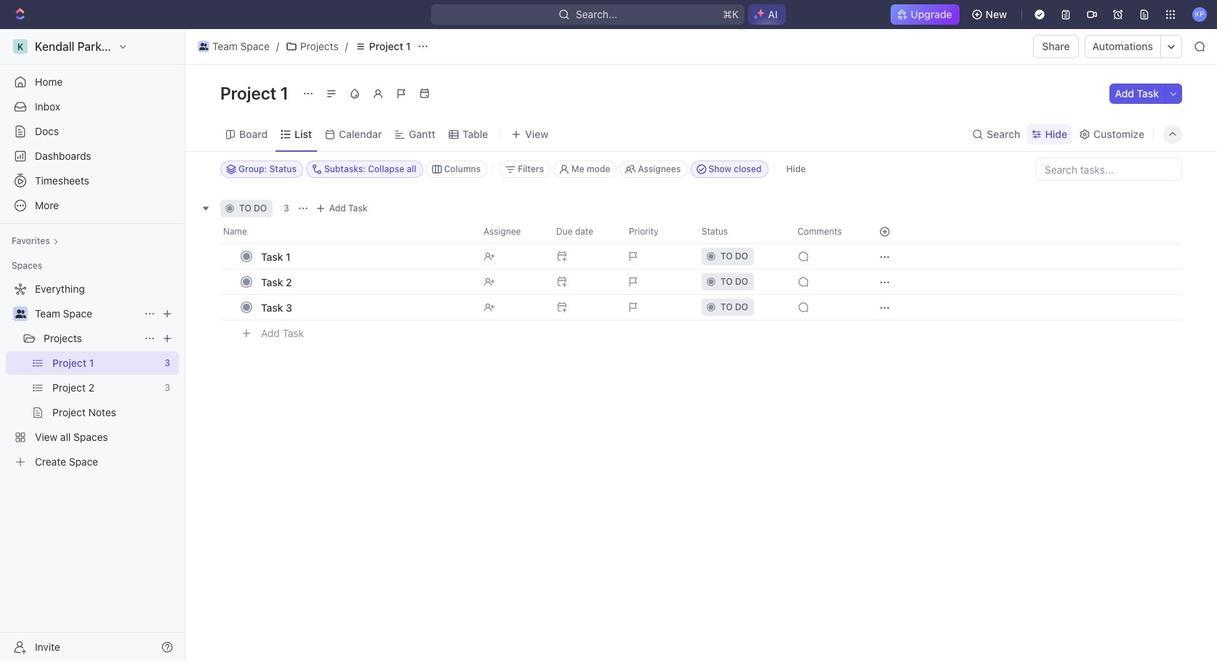 Task type: locate. For each thing, give the bounding box(es) containing it.
kendall parks's workspace, , element
[[13, 39, 28, 54]]

0 vertical spatial add task
[[1115, 87, 1159, 100]]

status
[[269, 164, 297, 174], [702, 226, 728, 237]]

2 inside ‎task 2 link
[[286, 276, 292, 288]]

add up name dropdown button
[[329, 203, 346, 214]]

add task up name dropdown button
[[329, 203, 368, 214]]

1 horizontal spatial status
[[702, 226, 728, 237]]

all right collapse at the top
[[407, 164, 416, 174]]

0 horizontal spatial add task button
[[254, 325, 310, 342]]

view button
[[506, 124, 554, 144]]

columns button
[[426, 161, 487, 178]]

1 horizontal spatial team space link
[[194, 38, 273, 55]]

2 vertical spatial space
[[69, 456, 98, 468]]

0 vertical spatial team space
[[212, 40, 270, 52]]

to do
[[239, 203, 267, 214], [721, 251, 748, 262], [721, 276, 748, 287], [721, 302, 748, 313]]

to do button for ‎task 2
[[693, 269, 789, 295]]

1 horizontal spatial add task button
[[312, 200, 373, 217]]

team
[[212, 40, 238, 52], [35, 308, 60, 320]]

0 horizontal spatial status
[[269, 164, 297, 174]]

2 horizontal spatial add task button
[[1109, 84, 1165, 104]]

‎task down ‎task 1
[[261, 276, 283, 288]]

automations
[[1093, 40, 1153, 52]]

add task up customize
[[1115, 87, 1159, 100]]

team right user group image on the top
[[212, 40, 238, 52]]

0 vertical spatial spaces
[[12, 260, 42, 271]]

3
[[284, 203, 289, 214], [286, 301, 292, 314], [165, 358, 170, 369], [165, 382, 170, 393]]

1 to do button from the top
[[693, 244, 789, 270]]

add task button down task 3
[[254, 325, 310, 342]]

project for the bottom project 1 link
[[52, 357, 87, 369]]

1 horizontal spatial all
[[407, 164, 416, 174]]

1 horizontal spatial team
[[212, 40, 238, 52]]

/
[[276, 40, 279, 52], [345, 40, 348, 52]]

1 vertical spatial spaces
[[73, 431, 108, 444]]

1 horizontal spatial /
[[345, 40, 348, 52]]

0 horizontal spatial team space
[[35, 308, 92, 320]]

view for view all spaces
[[35, 431, 58, 444]]

add task
[[1115, 87, 1159, 100], [329, 203, 368, 214], [261, 327, 304, 339]]

add down task 3
[[261, 327, 280, 339]]

docs link
[[6, 120, 179, 143]]

1 vertical spatial add task
[[329, 203, 368, 214]]

new button
[[965, 3, 1016, 26]]

view inside tree
[[35, 431, 58, 444]]

notes
[[88, 406, 116, 419]]

tree
[[6, 278, 179, 474]]

me
[[572, 164, 584, 174]]

0 vertical spatial hide
[[1045, 128, 1067, 140]]

0 vertical spatial ‎task
[[261, 250, 283, 263]]

view up the create
[[35, 431, 58, 444]]

dashboards link
[[6, 145, 179, 168]]

0 horizontal spatial all
[[60, 431, 71, 444]]

‎task
[[261, 250, 283, 263], [261, 276, 283, 288]]

1
[[406, 40, 411, 52], [280, 83, 289, 103], [286, 250, 291, 263], [89, 357, 94, 369]]

kp button
[[1188, 3, 1211, 26]]

spaces
[[12, 260, 42, 271], [73, 431, 108, 444]]

view inside button
[[525, 128, 549, 140]]

to for task 3
[[721, 302, 733, 313]]

tree inside sidebar navigation
[[6, 278, 179, 474]]

parks's
[[77, 40, 117, 53]]

to do for ‎task 2
[[721, 276, 748, 287]]

view all spaces
[[35, 431, 108, 444]]

hide right 'search'
[[1045, 128, 1067, 140]]

view up filters on the top left of page
[[525, 128, 549, 140]]

team right user group icon
[[35, 308, 60, 320]]

0 vertical spatial 2
[[286, 276, 292, 288]]

2 up task 3
[[286, 276, 292, 288]]

1 inside sidebar navigation
[[89, 357, 94, 369]]

1 vertical spatial ‎task
[[261, 276, 283, 288]]

subtasks: collapse all
[[324, 164, 416, 174]]

0 horizontal spatial add
[[261, 327, 280, 339]]

0 vertical spatial projects link
[[282, 38, 342, 55]]

timesheets link
[[6, 169, 179, 193]]

1 vertical spatial project 1 link
[[52, 352, 159, 375]]

view
[[525, 128, 549, 140], [35, 431, 58, 444]]

1 vertical spatial space
[[63, 308, 92, 320]]

add task down task 3
[[261, 327, 304, 339]]

tree containing everything
[[6, 278, 179, 474]]

0 horizontal spatial team
[[35, 308, 60, 320]]

0 vertical spatial status
[[269, 164, 297, 174]]

0 horizontal spatial 2
[[88, 382, 94, 394]]

space right user group image on the top
[[240, 40, 270, 52]]

0 horizontal spatial team space link
[[35, 302, 138, 326]]

add for bottom add task button
[[261, 327, 280, 339]]

1 horizontal spatial project 1
[[220, 83, 292, 103]]

home link
[[6, 71, 179, 94]]

comments button
[[789, 220, 862, 244]]

‎task up ‎task 2
[[261, 250, 283, 263]]

team space link
[[194, 38, 273, 55], [35, 302, 138, 326]]

project for project 2 link
[[52, 382, 86, 394]]

1 horizontal spatial spaces
[[73, 431, 108, 444]]

assignees button
[[620, 161, 687, 178]]

2 horizontal spatial project 1
[[369, 40, 411, 52]]

2 vertical spatial project 1
[[52, 357, 94, 369]]

all
[[407, 164, 416, 174], [60, 431, 71, 444]]

to do for ‎task 1
[[721, 251, 748, 262]]

everything
[[35, 283, 85, 295]]

1 horizontal spatial add
[[329, 203, 346, 214]]

priority button
[[620, 220, 693, 244]]

2 / from the left
[[345, 40, 348, 52]]

table link
[[460, 124, 488, 144]]

date
[[575, 226, 593, 237]]

0 horizontal spatial projects link
[[44, 327, 138, 350]]

2 ‎task from the top
[[261, 276, 283, 288]]

1 vertical spatial view
[[35, 431, 58, 444]]

1 horizontal spatial 2
[[286, 276, 292, 288]]

1 vertical spatial hide
[[786, 164, 806, 174]]

space down everything link
[[63, 308, 92, 320]]

more
[[35, 199, 59, 212]]

add up customize
[[1115, 87, 1134, 100]]

2 vertical spatial add task
[[261, 327, 304, 339]]

0 horizontal spatial spaces
[[12, 260, 42, 271]]

all inside tree
[[60, 431, 71, 444]]

2 vertical spatial add task button
[[254, 325, 310, 342]]

columns
[[444, 164, 481, 174]]

team space right user group image on the top
[[212, 40, 270, 52]]

to do button for task 3
[[693, 294, 789, 321]]

table
[[462, 128, 488, 140]]

0 vertical spatial projects
[[300, 40, 339, 52]]

1 ‎task from the top
[[261, 250, 283, 263]]

task 3 link
[[257, 297, 472, 318]]

spaces down favorites on the top left of the page
[[12, 260, 42, 271]]

‎task inside ‎task 1 link
[[261, 250, 283, 263]]

to
[[239, 203, 251, 214], [721, 251, 733, 262], [721, 276, 733, 287], [721, 302, 733, 313]]

3 to do button from the top
[[693, 294, 789, 321]]

team space down everything
[[35, 308, 92, 320]]

to for ‎task 2
[[721, 276, 733, 287]]

0 vertical spatial add
[[1115, 87, 1134, 100]]

0 vertical spatial all
[[407, 164, 416, 174]]

0 horizontal spatial view
[[35, 431, 58, 444]]

‎task for ‎task 1
[[261, 250, 283, 263]]

1 horizontal spatial view
[[525, 128, 549, 140]]

spaces up create space link
[[73, 431, 108, 444]]

create space
[[35, 456, 98, 468]]

hide right closed
[[786, 164, 806, 174]]

group: status
[[238, 164, 297, 174]]

favorites
[[12, 236, 50, 246]]

status right priority dropdown button in the right top of the page
[[702, 226, 728, 237]]

1 horizontal spatial hide
[[1045, 128, 1067, 140]]

0 horizontal spatial project 1
[[52, 357, 94, 369]]

dashboards
[[35, 150, 91, 162]]

docs
[[35, 125, 59, 137]]

0 horizontal spatial /
[[276, 40, 279, 52]]

0 horizontal spatial add task
[[261, 327, 304, 339]]

1 vertical spatial status
[[702, 226, 728, 237]]

status right group:
[[269, 164, 297, 174]]

add task button up customize
[[1109, 84, 1165, 104]]

1 vertical spatial team space
[[35, 308, 92, 320]]

status inside dropdown button
[[702, 226, 728, 237]]

all up create space
[[60, 431, 71, 444]]

0 vertical spatial view
[[525, 128, 549, 140]]

hide
[[1045, 128, 1067, 140], [786, 164, 806, 174]]

space
[[240, 40, 270, 52], [63, 308, 92, 320], [69, 456, 98, 468]]

project 1
[[369, 40, 411, 52], [220, 83, 292, 103], [52, 357, 94, 369]]

2 horizontal spatial add task
[[1115, 87, 1159, 100]]

2 inside project 2 link
[[88, 382, 94, 394]]

2
[[286, 276, 292, 288], [88, 382, 94, 394]]

0 horizontal spatial projects
[[44, 332, 82, 345]]

due date button
[[547, 220, 620, 244]]

due date
[[556, 226, 593, 237]]

1 vertical spatial team space link
[[35, 302, 138, 326]]

1 vertical spatial team
[[35, 308, 60, 320]]

upgrade link
[[890, 4, 959, 25]]

1 vertical spatial 2
[[88, 382, 94, 394]]

projects
[[300, 40, 339, 52], [44, 332, 82, 345]]

kp
[[1195, 10, 1204, 18]]

task down task 3
[[283, 327, 304, 339]]

search button
[[968, 124, 1025, 144]]

1 horizontal spatial project 1 link
[[351, 38, 414, 55]]

add task button up name dropdown button
[[312, 200, 373, 217]]

0 horizontal spatial project 1 link
[[52, 352, 159, 375]]

1 vertical spatial add task button
[[312, 200, 373, 217]]

favorites button
[[6, 233, 64, 250]]

‎task inside ‎task 2 link
[[261, 276, 283, 288]]

automations button
[[1085, 36, 1160, 57]]

task
[[1137, 87, 1159, 100], [348, 203, 368, 214], [261, 301, 283, 314], [283, 327, 304, 339]]

show closed button
[[690, 161, 768, 178]]

task up customize
[[1137, 87, 1159, 100]]

project notes
[[52, 406, 116, 419]]

1 horizontal spatial team space
[[212, 40, 270, 52]]

2 for ‎task 2
[[286, 276, 292, 288]]

inbox
[[35, 100, 60, 113]]

ai
[[768, 8, 778, 20]]

team space inside tree
[[35, 308, 92, 320]]

share button
[[1033, 35, 1079, 58]]

1 vertical spatial all
[[60, 431, 71, 444]]

0 horizontal spatial hide
[[786, 164, 806, 174]]

add
[[1115, 87, 1134, 100], [329, 203, 346, 214], [261, 327, 280, 339]]

everything link
[[6, 278, 176, 301]]

1 vertical spatial projects
[[44, 332, 82, 345]]

to do button
[[693, 244, 789, 270], [693, 269, 789, 295], [693, 294, 789, 321]]

0 vertical spatial team space link
[[194, 38, 273, 55]]

2 up project notes
[[88, 382, 94, 394]]

1 horizontal spatial projects link
[[282, 38, 342, 55]]

space down view all spaces link
[[69, 456, 98, 468]]

1 vertical spatial projects link
[[44, 327, 138, 350]]

hide inside dropdown button
[[1045, 128, 1067, 140]]

do
[[254, 203, 267, 214], [735, 251, 748, 262], [735, 276, 748, 287], [735, 302, 748, 313]]

2 vertical spatial add
[[261, 327, 280, 339]]

Search tasks... text field
[[1036, 159, 1181, 180]]

2 to do button from the top
[[693, 269, 789, 295]]

2 horizontal spatial add
[[1115, 87, 1134, 100]]



Task type: vqa. For each thing, say whether or not it's contained in the screenshot.
Greg Robinson's Workspace, , element
no



Task type: describe. For each thing, give the bounding box(es) containing it.
invite
[[35, 641, 60, 653]]

do for task 3
[[735, 302, 748, 313]]

projects inside tree
[[44, 332, 82, 345]]

closed
[[734, 164, 762, 174]]

assignees
[[638, 164, 681, 174]]

1 vertical spatial project 1
[[220, 83, 292, 103]]

show
[[709, 164, 732, 174]]

me mode
[[572, 164, 610, 174]]

priority
[[629, 226, 658, 237]]

kendall parks's workspace
[[35, 40, 180, 53]]

to do button for ‎task 1
[[693, 244, 789, 270]]

user group image
[[15, 310, 26, 318]]

subtasks:
[[324, 164, 366, 174]]

customize
[[1094, 128, 1144, 140]]

‎task for ‎task 2
[[261, 276, 283, 288]]

⌘k
[[723, 8, 739, 20]]

task down ‎task 2
[[261, 301, 283, 314]]

name button
[[220, 220, 475, 244]]

2 for project 2
[[88, 382, 94, 394]]

board link
[[236, 124, 268, 144]]

status button
[[693, 220, 789, 244]]

0 vertical spatial project 1 link
[[351, 38, 414, 55]]

task 3
[[261, 301, 292, 314]]

to do for task 3
[[721, 302, 748, 313]]

name
[[223, 226, 247, 237]]

ai button
[[748, 4, 786, 25]]

1 horizontal spatial add task
[[329, 203, 368, 214]]

workspace
[[120, 40, 180, 53]]

‎task 2
[[261, 276, 292, 288]]

create space link
[[6, 451, 176, 474]]

new
[[986, 8, 1007, 20]]

project notes link
[[52, 401, 176, 425]]

team inside sidebar navigation
[[35, 308, 60, 320]]

search...
[[576, 8, 617, 20]]

search
[[987, 128, 1020, 140]]

timesheets
[[35, 174, 89, 187]]

show closed
[[709, 164, 762, 174]]

list
[[295, 128, 312, 140]]

filters button
[[500, 161, 550, 178]]

0 vertical spatial team
[[212, 40, 238, 52]]

comments
[[798, 226, 842, 237]]

view all spaces link
[[6, 426, 176, 449]]

project 2
[[52, 382, 94, 394]]

project 1 inside tree
[[52, 357, 94, 369]]

do for ‎task 2
[[735, 276, 748, 287]]

home
[[35, 76, 63, 88]]

‎task 2 link
[[257, 272, 472, 293]]

assignee button
[[475, 220, 547, 244]]

view for view
[[525, 128, 549, 140]]

board
[[239, 128, 268, 140]]

add task for the top add task button
[[1115, 87, 1159, 100]]

assignee
[[484, 226, 521, 237]]

project for project notes link on the bottom left of the page
[[52, 406, 86, 419]]

calendar link
[[336, 124, 382, 144]]

kendall
[[35, 40, 75, 53]]

k
[[17, 41, 23, 52]]

share
[[1042, 40, 1070, 52]]

create
[[35, 456, 66, 468]]

more button
[[6, 194, 179, 217]]

hide button
[[1028, 124, 1072, 144]]

sidebar navigation
[[0, 29, 188, 662]]

0 vertical spatial space
[[240, 40, 270, 52]]

add task for bottom add task button
[[261, 327, 304, 339]]

gantt link
[[406, 124, 436, 144]]

add for the top add task button
[[1115, 87, 1134, 100]]

to for ‎task 1
[[721, 251, 733, 262]]

filters
[[518, 164, 544, 174]]

‎task 1
[[261, 250, 291, 263]]

task up name dropdown button
[[348, 203, 368, 214]]

team space link inside tree
[[35, 302, 138, 326]]

list link
[[292, 124, 312, 144]]

hide button
[[781, 161, 812, 178]]

1 vertical spatial add
[[329, 203, 346, 214]]

inbox link
[[6, 95, 179, 119]]

do for ‎task 1
[[735, 251, 748, 262]]

user group image
[[199, 43, 208, 50]]

project 2 link
[[52, 377, 159, 400]]

me mode button
[[553, 161, 617, 178]]

mode
[[587, 164, 610, 174]]

collapse
[[368, 164, 404, 174]]

hide inside button
[[786, 164, 806, 174]]

1 / from the left
[[276, 40, 279, 52]]

spaces inside tree
[[73, 431, 108, 444]]

due
[[556, 226, 573, 237]]

0 vertical spatial add task button
[[1109, 84, 1165, 104]]

view button
[[506, 117, 629, 151]]

upgrade
[[911, 8, 952, 20]]

customize button
[[1075, 124, 1149, 144]]

calendar
[[339, 128, 382, 140]]

‎task 1 link
[[257, 246, 472, 267]]

0 vertical spatial project 1
[[369, 40, 411, 52]]

1 horizontal spatial projects
[[300, 40, 339, 52]]

gantt
[[409, 128, 436, 140]]



